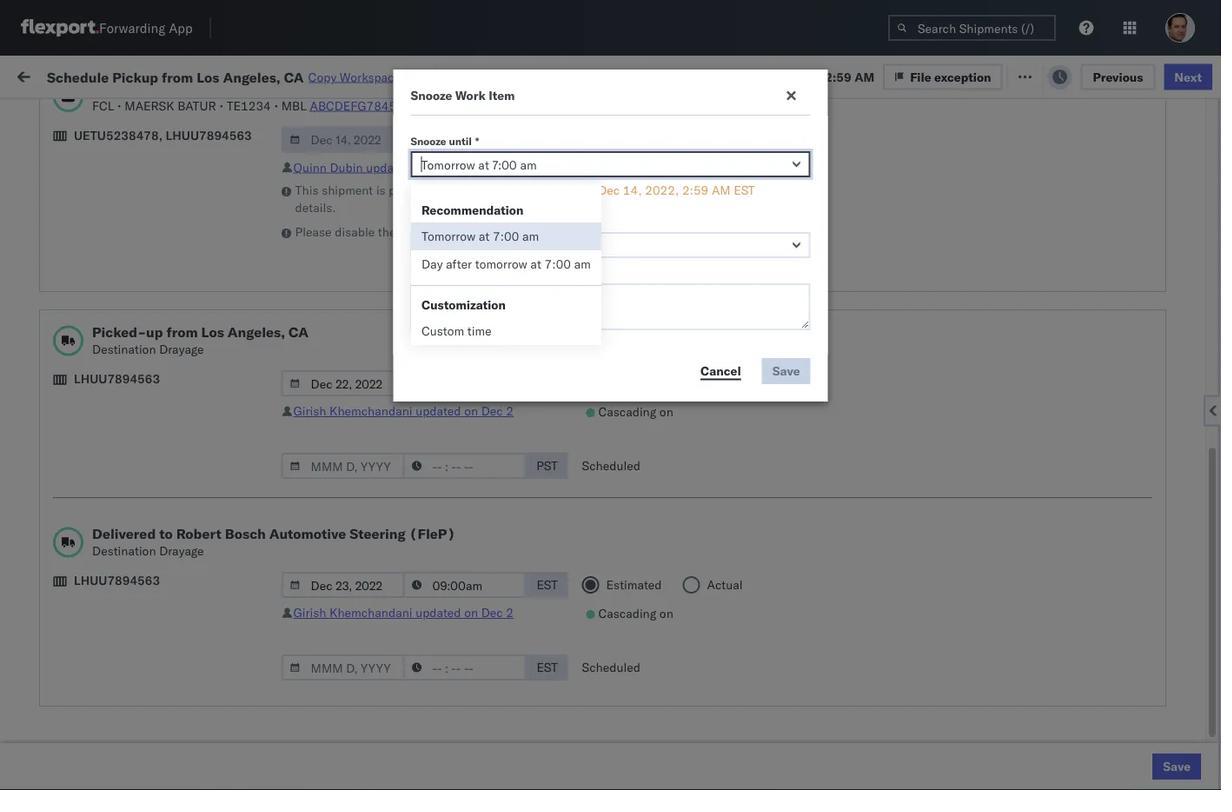 Task type: vqa. For each thing, say whether or not it's contained in the screenshot.
2nd upload customs clearance documents Link from the bottom of the page
yes



Task type: locate. For each thing, give the bounding box(es) containing it.
2022
[[411, 174, 441, 190], [402, 213, 433, 228], [402, 251, 433, 266], [402, 289, 433, 304], [402, 327, 433, 343], [402, 366, 433, 381], [402, 404, 432, 419], [409, 442, 439, 457], [408, 481, 439, 496], [409, 519, 439, 534]]

1 : from the left
[[125, 108, 128, 121]]

lhuu7894563 down picked-
[[74, 371, 160, 387]]

MMM D, YYYY text field
[[281, 572, 405, 598]]

1 lhuu7894563, uetu5238 from the top
[[1071, 442, 1222, 457]]

snooze for work
[[411, 88, 453, 103]]

girish up 2:59 am est, dec 14, 2022
[[294, 404, 326, 419]]

0 vertical spatial lhuu7894563,
[[1071, 442, 1161, 457]]

for down client
[[641, 183, 657, 198]]

client name
[[645, 142, 704, 155]]

1 vertical spatial to
[[159, 525, 173, 543]]

3 ceau7522281, from the top
[[1071, 289, 1161, 304]]

0 vertical spatial khemchandani
[[330, 404, 413, 419]]

1 vertical spatial upload customs clearance documents link
[[40, 394, 247, 428]]

est, down 2:00 am est, nov 9, 2022
[[332, 442, 359, 457]]

:
[[125, 108, 128, 121], [400, 108, 403, 121]]

batur down tomorrow at 7:00 am "text field"
[[598, 183, 638, 198]]

upload customs clearance documents button for 3:00 am edt, aug 19, 2022
[[40, 164, 247, 200]]

reason
[[411, 215, 448, 228]]

5 ocean fcl from the top
[[532, 404, 593, 419]]

7:00 down allow
[[545, 257, 571, 272]]

2 vertical spatial lhuu7894563
[[74, 573, 160, 588]]

clearance down uetu5238478, lhuu7894563
[[135, 165, 190, 180]]

jan for 13,
[[362, 557, 381, 572]]

2 vertical spatial upload customs clearance documents
[[40, 701, 190, 733]]

0 vertical spatial 2
[[457, 160, 464, 175]]

0 vertical spatial uetu5238
[[1164, 442, 1222, 457]]

consignee right demo
[[729, 174, 788, 190]]

updated up part in the left of the page
[[366, 160, 412, 175]]

item
[[489, 88, 515, 103]]

at right tomorrow
[[531, 257, 542, 272]]

2022 down additional
[[402, 289, 433, 304]]

1 vertical spatial scheduled
[[582, 660, 641, 675]]

girish khemchandani updated on dec 2 button for steering
[[294, 605, 514, 621]]

11:30
[[280, 595, 314, 611], [280, 710, 314, 725]]

previous button
[[1081, 64, 1156, 90]]

1 horizontal spatial 14,
[[623, 183, 642, 198]]

2 confirm from the top
[[40, 518, 84, 533]]

list box
[[411, 223, 602, 278]]

snoozed : no
[[360, 108, 422, 121]]

upload customs clearance documents link up the confirm pickup from los angeles, ca link
[[40, 394, 247, 428]]

jan left 28,
[[368, 710, 388, 725]]

1 vertical spatial *
[[451, 215, 455, 228]]

clearance for 3:00
[[135, 165, 190, 180]]

from for schedule pickup from rotterdam, netherlands button
[[135, 624, 161, 639]]

est, down 2:59 am est, jan 13, 2023
[[339, 595, 365, 611]]

lhuu7894563, uetu5238 for 2:59 am est, dec 14, 2022
[[1071, 442, 1222, 457]]

is left the 19,
[[376, 183, 386, 198]]

0 vertical spatial lhuu7894563, uetu5238
[[1071, 442, 1222, 457]]

actual for delivered to robert bosch automotive steering (flep)
[[708, 577, 743, 593]]

1 vertical spatial actual
[[708, 577, 743, 593]]

schedule pickup from los angeles, ca for 1st schedule pickup from los angeles, ca button from the bottom of the page
[[40, 662, 234, 695]]

girish khemchandani updated on dec 2 button up 2:59 am est, dec 14, 2022
[[294, 404, 514, 419]]

3 upload from the top
[[40, 701, 80, 716]]

1 horizontal spatial this
[[444, 183, 468, 198]]

0 vertical spatial at
[[345, 67, 356, 83]]

scheduled for delivered to robert bosch automotive steering (flep)
[[582, 660, 641, 675]]

0 horizontal spatial to
[[159, 525, 173, 543]]

schedule pickup from los angeles, ca for 2nd schedule pickup from los angeles, ca button from the top of the page
[[40, 280, 234, 312]]

girish khemchandani updated on dec 2 for ca
[[294, 404, 514, 419]]

upload customs clearance documents button for 2:00 am est, nov 9, 2022
[[40, 394, 247, 430]]

• right 'work,'
[[220, 98, 224, 113]]

mmm d, yyyy text field up the 7:00 pm est, dec 23, 2022
[[281, 453, 405, 479]]

girish khemchandani updated on dec 2 down 13,
[[294, 605, 514, 621]]

schedule delivery appointment
[[40, 212, 214, 227], [40, 327, 214, 342], [40, 441, 214, 457], [40, 594, 214, 610]]

2:59 am est, jan 13, 2023
[[280, 557, 436, 572]]

upload
[[40, 165, 80, 180], [40, 394, 80, 410], [40, 701, 80, 716]]

tomorrow
[[475, 257, 528, 272]]

documents
[[40, 182, 103, 197], [40, 412, 103, 427], [40, 718, 103, 733]]

quinn
[[294, 160, 327, 175]]

girish khemchandani updated on dec 2 button down 13,
[[294, 605, 514, 621]]

khemchandani down mmm d, yyyy text field
[[330, 605, 413, 621]]

1 horizontal spatial 7:00
[[493, 229, 520, 244]]

4 appointment from the top
[[142, 594, 214, 610]]

flexport. image
[[21, 19, 99, 37]]

schedule delivery appointment button for 11:30 pm est, jan 23, 2023
[[40, 594, 214, 613]]

23,
[[386, 481, 405, 496], [391, 595, 409, 611]]

abcde for 7:00 pm est, dec 23, 2022
[[1185, 481, 1222, 496]]

1 vertical spatial cascading
[[599, 606, 657, 621]]

1 vertical spatial -- : -- -- text field
[[403, 453, 527, 479]]

schedule pickup from los angeles, ca for third schedule pickup from los angeles, ca button from the bottom
[[40, 356, 234, 389]]

est, for 9:00 am est, dec 24, 2022
[[332, 519, 359, 534]]

-- : -- -- text field right the 25,
[[403, 655, 527, 681]]

1 vertical spatial -- : -- -- text field
[[403, 572, 527, 598]]

4 ceau7522281, from the top
[[1071, 327, 1161, 342]]

test12 for schedule delivery appointment "button" associated with 2:59 am edt, nov 5, 2022
[[1185, 213, 1222, 228]]

9,
[[387, 404, 399, 419]]

delivery for 11:30 pm est, jan 23, 2023
[[95, 594, 139, 610]]

1846748
[[998, 289, 1050, 304]]

steering
[[350, 525, 406, 543]]

1 horizontal spatial batur
[[598, 183, 638, 198]]

-- : -- -- text field down snooze work item
[[403, 127, 527, 153]]

11:30 for 11:30 pm est, jan 23, 2023
[[280, 595, 314, 611]]

work,
[[182, 108, 210, 121]]

12 ocean fcl from the top
[[532, 710, 593, 725]]

2023 for 11:30 pm est, jan 23, 2023
[[412, 595, 443, 611]]

pickup for 2nd schedule pickup from los angeles, ca button from the bottom
[[95, 547, 132, 563]]

schedule for schedule delivery appointment "button" associated with 2:59 am est, dec 14, 2022
[[40, 441, 91, 457]]

1 vertical spatial lhuu7894563,
[[1071, 480, 1161, 495]]

0 vertical spatial clearance
[[135, 165, 190, 180]]

ca for confirm pickup from los angeles, ca button
[[40, 488, 57, 504]]

est for 4th mmm d, yyyy text box from the top of the page
[[537, 660, 558, 675]]

2 uetu5238 from the top
[[1164, 480, 1222, 495]]

1 -- : -- -- text field from the top
[[403, 370, 527, 397]]

2 for picked-up from los angeles, ca
[[506, 404, 514, 419]]

confirm inside confirm pickup from los angeles, ca
[[40, 471, 84, 486]]

3 edt, from the top
[[332, 251, 360, 266]]

jan down 13,
[[368, 595, 388, 611]]

3 lhuu7894563, uetu5238 from the top
[[1071, 518, 1222, 534]]

khemchandani up 2:59 am est, dec 14, 2022
[[330, 404, 413, 419]]

uetu5238478,
[[74, 127, 163, 143]]

5 hlxu6269 from the top
[[1164, 365, 1222, 380]]

0 vertical spatial 14,
[[804, 69, 823, 84]]

1 scheduled from the top
[[582, 458, 641, 474]]

2 vertical spatial updated
[[416, 605, 461, 621]]

delivery down confirm pickup from los angeles, ca
[[88, 518, 132, 533]]

confirm up confirm delivery on the bottom left of page
[[40, 471, 84, 486]]

2 cascading on from the top
[[599, 606, 674, 621]]

1 schedule delivery appointment from the top
[[40, 212, 214, 227]]

vessel
[[439, 183, 473, 198]]

1 horizontal spatial •
[[220, 98, 224, 113]]

actual for picked-up from los angeles, ca
[[708, 376, 743, 391]]

schedule pickup from rotterdam, netherlands
[[40, 624, 226, 657]]

up
[[146, 324, 163, 341]]

los inside picked-up from los angeles, ca destination drayage
[[201, 324, 224, 341]]

additional comments (optional)
[[411, 267, 577, 280]]

3 schedule pickup from los angeles, ca button from the top
[[40, 355, 247, 392]]

recommendation
[[422, 203, 524, 218]]

0 vertical spatial the
[[513, 183, 531, 198]]

: left ready
[[125, 108, 128, 121]]

est, up 11:30 pm est, jan 28, 2023
[[332, 672, 359, 687]]

2 upload customs clearance documents from the top
[[40, 394, 190, 427]]

copy workspace link button
[[308, 69, 428, 84]]

at for 778
[[345, 67, 356, 83]]

-- : -- -- text field for delivered to robert bosch automotive steering (flep)
[[403, 572, 527, 598]]

bosch ocean test
[[645, 213, 745, 228], [758, 213, 858, 228], [645, 251, 745, 266], [758, 251, 858, 266], [758, 289, 858, 304], [645, 327, 745, 343], [758, 327, 858, 343], [645, 366, 745, 381], [758, 366, 858, 381], [645, 404, 745, 419], [758, 404, 858, 419]]

1 pst from the top
[[537, 132, 558, 147]]

3 test12 from the top
[[1185, 289, 1222, 304]]

3:00 am edt, aug 19, 2022
[[280, 174, 441, 190]]

angeles, inside confirm pickup from los angeles, ca
[[180, 471, 227, 486]]

2 : from the left
[[400, 108, 403, 121]]

this right a
[[444, 183, 468, 198]]

clearance
[[135, 165, 190, 180], [135, 394, 190, 410], [135, 701, 190, 716]]

2 lhuu7894563, uetu5238 from the top
[[1071, 480, 1222, 495]]

4 5, from the top
[[388, 327, 399, 343]]

1 khemchandani from the top
[[330, 404, 413, 419]]

1 ocean fcl from the top
[[532, 174, 593, 190]]

2 ceau7522281, from the top
[[1071, 250, 1161, 266]]

schedule
[[47, 68, 109, 85], [40, 212, 91, 227], [40, 241, 91, 257], [40, 280, 91, 295], [40, 327, 91, 342], [40, 356, 91, 371], [40, 441, 91, 457], [40, 547, 91, 563], [40, 594, 91, 610], [40, 624, 91, 639], [40, 662, 91, 677]]

forwarding
[[99, 20, 165, 36]]

0 vertical spatial customs
[[83, 165, 132, 180]]

girish khemchandani updated on dec 2 button
[[294, 404, 514, 419], [294, 605, 514, 621]]

2 vertical spatial clearance
[[135, 701, 190, 716]]

schedule pickup from los angeles, ca link for 2nd schedule pickup from los angeles, ca button from the top of the page
[[40, 279, 247, 314]]

1 vertical spatial upload customs clearance documents
[[40, 394, 190, 427]]

0 vertical spatial cascading
[[599, 404, 657, 420]]

at
[[345, 67, 356, 83], [479, 229, 490, 244], [531, 257, 542, 272]]

: left no
[[400, 108, 403, 121]]

mode button
[[524, 138, 619, 156]]

1 horizontal spatial the
[[513, 183, 531, 198]]

2 hlxu6269 from the top
[[1164, 250, 1222, 266]]

2 lhuu7894563, from the top
[[1071, 480, 1161, 495]]

est, for 2:59 am est, dec 14, 2022
[[332, 442, 359, 457]]

mode
[[532, 142, 559, 155]]

4 schedule pickup from los angeles, ca button from the top
[[40, 547, 247, 583]]

customs down netherlands
[[83, 701, 132, 716]]

clearance for 2:00
[[135, 394, 190, 410]]

14, right due
[[804, 69, 823, 84]]

2 actual from the top
[[708, 577, 743, 593]]

1 vertical spatial drayage
[[159, 544, 204, 559]]

0 vertical spatial girish khemchandani updated on dec 2
[[294, 404, 514, 419]]

uetu5238 for 2:59 am est, dec 14, 2022
[[1164, 442, 1222, 457]]

3 schedule pickup from los angeles, ca link from the top
[[40, 355, 247, 390]]

no
[[408, 108, 422, 121]]

1 test12 from the top
[[1185, 213, 1222, 228]]

destination down delivered
[[92, 544, 156, 559]]

los for third schedule pickup from los angeles, ca button from the bottom
[[164, 356, 183, 371]]

0 vertical spatial scheduled
[[582, 458, 641, 474]]

girish khemchandani updated on dec 2
[[294, 404, 514, 419], [294, 605, 514, 621]]

2 vertical spatial at
[[531, 257, 542, 272]]

2023 right 28,
[[412, 710, 443, 725]]

girish khemchandani updated on dec 2 up 2:59 am est, dec 14, 2022
[[294, 404, 514, 419]]

the left "lock
[[378, 224, 396, 240]]

1 vertical spatial batur
[[598, 183, 638, 198]]

2 vertical spatial documents
[[40, 718, 103, 733]]

from
[[162, 68, 193, 85], [135, 241, 161, 257], [135, 280, 161, 295], [166, 324, 198, 341], [135, 356, 161, 371], [128, 471, 154, 486], [135, 547, 161, 563], [135, 624, 161, 639], [135, 662, 161, 677]]

client
[[645, 142, 673, 155]]

1 vertical spatial 23,
[[391, 595, 409, 611]]

los for first schedule pickup from los angeles, ca button
[[164, 241, 183, 257]]

1 schedule pickup from los angeles, ca from the top
[[40, 241, 234, 274]]

0 vertical spatial upload
[[40, 165, 80, 180]]

khemchandani for steering
[[330, 605, 413, 621]]

1 documents from the top
[[40, 182, 103, 197]]

1 confirm from the top
[[40, 471, 84, 486]]

4 schedule pickup from los angeles, ca from the top
[[40, 547, 234, 580]]

0 vertical spatial upload customs clearance documents link
[[40, 164, 247, 199]]

1 vertical spatial girish
[[294, 605, 326, 621]]

0 vertical spatial 11:30
[[280, 595, 314, 611]]

confirm for confirm delivery
[[40, 518, 84, 533]]

bosch
[[645, 213, 680, 228], [758, 213, 793, 228], [645, 251, 680, 266], [758, 251, 793, 266], [758, 289, 793, 304], [645, 327, 680, 343], [758, 327, 793, 343], [645, 366, 680, 381], [758, 366, 793, 381], [645, 404, 680, 419], [758, 404, 793, 419], [225, 525, 266, 543]]

est,
[[332, 404, 359, 419], [332, 442, 359, 457], [332, 481, 358, 496], [332, 519, 359, 534], [332, 557, 359, 572], [339, 595, 365, 611], [332, 672, 359, 687], [339, 710, 365, 725]]

2 upload from the top
[[40, 394, 80, 410]]

1 horizontal spatial maersk
[[543, 183, 595, 198]]

2 khemchandani from the top
[[330, 605, 413, 621]]

angeles,
[[223, 68, 281, 85], [187, 241, 234, 257], [187, 280, 234, 295], [228, 324, 285, 341], [187, 356, 234, 371], [180, 471, 227, 486], [187, 547, 234, 563], [187, 662, 234, 677]]

upload customs clearance documents button down workitem button
[[40, 164, 247, 200]]

4 2:59 am edt, nov 5, 2022 from the top
[[280, 327, 433, 343]]

ceau7522281, hlxu6269
[[1071, 212, 1222, 227], [1071, 250, 1222, 266], [1071, 289, 1222, 304], [1071, 327, 1222, 342], [1071, 365, 1222, 380], [1071, 404, 1222, 419]]

upload customs clearance documents down picked-
[[40, 394, 190, 427]]

1 customs from the top
[[83, 165, 132, 180]]

test12
[[1185, 213, 1222, 228], [1185, 251, 1222, 266], [1185, 289, 1222, 304], [1185, 327, 1222, 343], [1185, 366, 1222, 381], [1185, 404, 1222, 419]]

7:00 up the day after tomorrow at 7:00 am at the top of the page
[[493, 229, 520, 244]]

23, down 13,
[[391, 595, 409, 611]]

3 clearance from the top
[[135, 701, 190, 716]]

4 schedule delivery appointment button from the top
[[40, 594, 214, 613]]

pickup for first schedule pickup from los angeles, ca button
[[95, 241, 132, 257]]

angeles, for schedule pickup from los angeles, ca link associated with 1st schedule pickup from los angeles, ca button from the bottom of the page
[[187, 662, 234, 677]]

to left robert
[[159, 525, 173, 543]]

0 horizontal spatial :
[[125, 108, 128, 121]]

schedule for 1st schedule pickup from los angeles, ca button from the bottom of the page
[[40, 662, 91, 677]]

customization
[[422, 297, 506, 313]]

11:30 down the delivered to robert bosch automotive steering (flep) destination drayage at the left of the page
[[280, 595, 314, 611]]

abcde for 2:59 am est, dec 14, 2022
[[1185, 442, 1222, 457]]

mmm d, yyyy text field up 2:00 am est, nov 9, 2022
[[281, 370, 405, 397]]

am left allow
[[523, 229, 539, 244]]

girish
[[294, 404, 326, 419], [294, 605, 326, 621]]

: for status
[[125, 108, 128, 121]]

work down activity
[[456, 88, 486, 103]]

delivered
[[92, 525, 156, 543]]

1 vertical spatial lhuu7894563
[[74, 371, 160, 387]]

5,
[[388, 213, 399, 228], [388, 251, 399, 266], [388, 289, 399, 304], [388, 327, 399, 343], [388, 366, 399, 381]]

pickup inside confirm pickup from los angeles, ca
[[88, 471, 125, 486]]

1 vertical spatial abcde
[[1185, 481, 1222, 496]]

drayage down up
[[159, 342, 204, 357]]

appointment for 2:59 am edt, nov 5, 2022
[[142, 212, 214, 227]]

upload customs clearance documents link down schedule pickup from rotterdam, netherlands button
[[40, 700, 247, 734]]

-- : -- -- text field up (flep)
[[403, 453, 527, 479]]

1 horizontal spatial to
[[530, 224, 541, 240]]

from inside the schedule pickup from rotterdam, netherlands
[[135, 624, 161, 639]]

• left ready
[[117, 98, 121, 113]]

work inside button
[[189, 67, 219, 83]]

fcl
[[92, 98, 114, 113], [571, 174, 593, 190], [571, 213, 593, 228], [571, 251, 593, 266], [571, 289, 593, 304], [571, 404, 593, 419], [571, 442, 593, 457], [571, 481, 593, 496], [571, 557, 593, 572], [571, 595, 593, 611], [571, 634, 593, 649], [571, 672, 593, 687], [571, 710, 593, 725]]

save
[[1164, 759, 1191, 774]]

girish khemchandani updated on dec 2 for steering
[[294, 605, 514, 621]]

2 resize handle column header from the left
[[442, 135, 463, 791]]

lhuu7894563 for from
[[74, 371, 160, 387]]

ca inside confirm pickup from los angeles, ca
[[40, 488, 57, 504]]

1 vertical spatial clearance
[[135, 394, 190, 410]]

6 test12 from the top
[[1185, 404, 1222, 419]]

updated right 9, on the bottom left
[[416, 404, 461, 419]]

3 hlxu6269 from the top
[[1164, 289, 1222, 304]]

pm up 'automotive'
[[309, 481, 329, 496]]

schedule for schedule delivery appointment "button" associated with 2:59 am edt, nov 5, 2022
[[40, 212, 91, 227]]

187
[[399, 67, 422, 83]]

1 11:30 from the top
[[280, 595, 314, 611]]

est, for 11:30 pm est, jan 23, 2023
[[339, 595, 365, 611]]

2023 down (flep)
[[412, 595, 443, 611]]

7 ocean fcl from the top
[[532, 481, 593, 496]]

exception
[[950, 67, 1007, 83], [935, 69, 992, 84]]

of right 'deadline'
[[584, 183, 595, 198]]

est, down 2:59 am est, jan 25, 2023
[[339, 710, 365, 725]]

schedule pickup from rotterdam, netherlands button
[[40, 623, 247, 660]]

resize handle column header
[[249, 135, 270, 791], [442, 135, 463, 791], [503, 135, 524, 791], [616, 135, 637, 791], [729, 135, 750, 791], [903, 135, 924, 791], [1042, 135, 1063, 791], [1155, 135, 1176, 791], [1178, 135, 1198, 791]]

upload customs clearance documents button up the confirm pickup from los angeles, ca link
[[40, 394, 247, 430]]

mmm d, yyyy text field up 11:30 pm est, jan 28, 2023
[[281, 655, 405, 681]]

11:30 down 2:59 am est, jan 25, 2023
[[280, 710, 314, 725]]

0 vertical spatial drayage
[[159, 342, 204, 357]]

1 hlxu6269 from the top
[[1164, 212, 1222, 227]]

0 vertical spatial for
[[166, 108, 180, 121]]

test12 for first schedule pickup from los angeles, ca button
[[1185, 251, 1222, 266]]

2 schedule pickup from los angeles, ca button from the top
[[40, 279, 247, 315]]

jan for 23,
[[368, 595, 388, 611]]

angeles, for 2nd schedule pickup from los angeles, ca button from the top of the page schedule pickup from los angeles, ca link
[[187, 280, 234, 295]]

pm down 2:59 am est, jan 13, 2023
[[317, 595, 336, 611]]

2 customs from the top
[[83, 394, 132, 410]]

2 pst from the top
[[537, 458, 558, 474]]

schedule for second schedule delivery appointment "button"
[[40, 327, 91, 342]]

1 vertical spatial uetu5238
[[1164, 480, 1222, 495]]

upload customs clearance documents link for 2:00
[[40, 394, 247, 428]]

1 cascading on from the top
[[599, 404, 674, 420]]

2:59 am edt, nov 5, 2022
[[280, 213, 433, 228], [280, 251, 433, 266], [280, 289, 433, 304], [280, 327, 433, 343], [280, 366, 433, 381]]

cascading on for picked-up from los angeles, ca
[[599, 404, 674, 420]]

9 resize handle column header from the left
[[1178, 135, 1198, 791]]

2 girish khemchandani updated on dec 2 from the top
[[294, 605, 514, 621]]

mmm d, yyyy text field up dubin
[[281, 127, 405, 153]]

upload customs clearance documents
[[40, 165, 190, 197], [40, 394, 190, 427], [40, 701, 190, 733]]

consignee up --
[[758, 142, 808, 155]]

2022 right the 24,
[[409, 519, 439, 534]]

pickup inside the schedule pickup from rotterdam, netherlands
[[95, 624, 132, 639]]

from inside confirm pickup from los angeles, ca
[[128, 471, 154, 486]]

1 vertical spatial pst
[[537, 458, 558, 474]]

--
[[758, 174, 773, 190]]

14, left 2022,
[[623, 183, 642, 198]]

delivery up confirm pickup from los angeles, ca
[[95, 441, 139, 457]]

track
[[442, 67, 470, 83]]

5 test12 from the top
[[1185, 366, 1222, 381]]

3 lhuu7894563, from the top
[[1071, 518, 1161, 534]]

1 vertical spatial cascading on
[[599, 606, 674, 621]]

jan for 25,
[[362, 672, 381, 687]]

2 vertical spatial abcde
[[1185, 519, 1222, 534]]

schedule pickup from los angeles, ca
[[40, 241, 234, 274], [40, 280, 234, 312], [40, 356, 234, 389], [40, 547, 234, 580], [40, 662, 234, 695]]

2023 right 13,
[[406, 557, 436, 572]]

est, down 2:59 am est, dec 14, 2022
[[332, 481, 358, 496]]

lhuu7894563 down the status : ready for work, blocked, in progress
[[166, 127, 252, 143]]

a
[[429, 183, 435, 198]]

work right import
[[189, 67, 219, 83]]

list box containing tomorrow at 7:00 am
[[411, 223, 602, 278]]

0 horizontal spatial *
[[451, 215, 455, 228]]

after
[[484, 183, 510, 198], [446, 257, 472, 272]]

0 vertical spatial work
[[189, 67, 219, 83]]

1 vertical spatial for
[[641, 183, 657, 198]]

0 horizontal spatial maersk
[[125, 98, 174, 113]]

0 vertical spatial actual
[[708, 376, 743, 391]]

2023 right the 25,
[[406, 672, 436, 687]]

1 2:59 am edt, nov 5, 2022 from the top
[[280, 213, 433, 228]]

maersk up uetu5238478, lhuu7894563
[[125, 98, 174, 113]]

2 upload customs clearance documents button from the top
[[40, 394, 247, 430]]

upload customs clearance documents down the schedule pickup from rotterdam, netherlands
[[40, 701, 190, 733]]

0 vertical spatial updated
[[366, 160, 412, 175]]

destination inside the delivered to robert bosch automotive steering (flep) destination drayage
[[92, 544, 156, 559]]

1 vertical spatial 7:00
[[545, 257, 571, 272]]

1 vertical spatial destination
[[92, 544, 156, 559]]

1 horizontal spatial is
[[471, 183, 480, 198]]

lhuu7894563 for robert
[[74, 573, 160, 588]]

1 vertical spatial upload
[[40, 394, 80, 410]]

pickup
[[112, 68, 158, 85], [95, 241, 132, 257], [95, 280, 132, 295], [95, 356, 132, 371], [88, 471, 125, 486], [95, 547, 132, 563], [95, 624, 132, 639], [95, 662, 132, 677]]

23, up the 24,
[[386, 481, 405, 496]]

1 vertical spatial customs
[[83, 394, 132, 410]]

11:30 for 11:30 pm est, jan 28, 2023
[[280, 710, 314, 725]]

risk
[[359, 67, 379, 83]]

-- : -- -- text field for delivered to robert bosch automotive steering (flep)
[[403, 655, 527, 681]]

2 schedule pickup from los angeles, ca from the top
[[40, 280, 234, 312]]

snooze
[[411, 88, 453, 103], [411, 134, 447, 147], [471, 142, 506, 155]]

-- : -- -- text field
[[403, 127, 527, 153], [403, 453, 527, 479], [403, 655, 527, 681]]

4 maeu9 from the top
[[1185, 710, 1222, 725]]

schedule delivery appointment link for 2:59 am est, dec 14, 2022
[[40, 440, 214, 458]]

0 horizontal spatial for
[[166, 108, 180, 121]]

0 horizontal spatial after
[[446, 257, 472, 272]]

1 appointment from the top
[[142, 212, 214, 227]]

2 drayage from the top
[[159, 544, 204, 559]]

ca for 2nd schedule pickup from los angeles, ca button from the bottom
[[40, 565, 57, 580]]

delivery up the schedule pickup from rotterdam, netherlands
[[95, 594, 139, 610]]

2 vertical spatial -- : -- -- text field
[[403, 655, 527, 681]]

0 horizontal spatial at
[[345, 67, 356, 83]]

1 destination from the top
[[92, 342, 156, 357]]

to
[[530, 224, 541, 240], [159, 525, 173, 543]]

after up recommendation
[[484, 183, 510, 198]]

0 vertical spatial destination
[[92, 342, 156, 357]]

customs down picked-
[[83, 394, 132, 410]]

1 horizontal spatial work
[[456, 88, 486, 103]]

at left toggle
[[479, 229, 490, 244]]

batur down import work button
[[178, 98, 216, 113]]

cascading for picked-up from los angeles, ca
[[599, 404, 657, 420]]

1 maeu9 from the top
[[1185, 557, 1222, 572]]

destination down picked-
[[92, 342, 156, 357]]

upload customs clearance documents down workitem button
[[40, 165, 190, 197]]

activity log
[[446, 69, 510, 84]]

est, down 9:00 am est, dec 24, 2022
[[332, 557, 359, 572]]

for up uetu5238478, lhuu7894563
[[166, 108, 180, 121]]

MMM D, YYYY text field
[[281, 127, 405, 153], [281, 370, 405, 397], [281, 453, 405, 479], [281, 655, 405, 681]]

2 horizontal spatial 14,
[[804, 69, 823, 84]]

1 vertical spatial confirm
[[40, 518, 84, 533]]

2:00
[[280, 404, 306, 419]]

0 horizontal spatial work
[[189, 67, 219, 83]]

-
[[758, 174, 766, 190], [766, 174, 773, 190]]

2 vertical spatial customs
[[83, 701, 132, 716]]

2 5, from the top
[[388, 251, 399, 266]]

angeles, for the confirm pickup from los angeles, ca link
[[180, 471, 227, 486]]

-- : -- -- text field
[[403, 370, 527, 397], [403, 572, 527, 598]]

1 vertical spatial documents
[[40, 412, 103, 427]]

2022 up additional
[[402, 251, 433, 266]]

1 actual from the top
[[708, 376, 743, 391]]

angeles, for first schedule pickup from los angeles, ca button schedule pickup from los angeles, ca link
[[187, 241, 234, 257]]

flexport
[[645, 174, 691, 190]]

1 horizontal spatial *
[[476, 134, 480, 147]]

2:59 am est, jan 25, 2023
[[280, 672, 436, 687]]

confirm pickup from los angeles, ca
[[40, 471, 227, 504]]

destination
[[92, 342, 156, 357], [92, 544, 156, 559]]

0 vertical spatial 23,
[[386, 481, 405, 496]]

name
[[676, 142, 704, 155]]

upload customs clearance documents link down workitem button
[[40, 164, 247, 199]]

-- : -- -- text field for picked-up from los angeles, ca
[[403, 453, 527, 479]]

3 schedule delivery appointment button from the top
[[40, 440, 214, 460]]

0 vertical spatial batur
[[178, 98, 216, 113]]

lhuu7894563, uetu5238
[[1071, 442, 1222, 457], [1071, 480, 1222, 495], [1071, 518, 1222, 534]]

2022 down note:
[[402, 213, 433, 228]]

Search Shipments (/) text field
[[889, 15, 1057, 41]]

schedule inside the schedule pickup from rotterdam, netherlands
[[40, 624, 91, 639]]

1 upload customs clearance documents from the top
[[40, 165, 190, 197]]

schedule pickup from los angeles, ca copy workspace link
[[47, 68, 428, 85]]

actual
[[708, 376, 743, 391], [708, 577, 743, 593]]

this up details.
[[295, 183, 319, 198]]

schedule delivery appointment link
[[40, 211, 214, 228], [40, 326, 214, 343], [40, 440, 214, 458], [40, 594, 214, 611]]

2 girish khemchandani updated on dec 2 button from the top
[[294, 605, 514, 621]]

2 test12 from the top
[[1185, 251, 1222, 266]]

clearance down up
[[135, 394, 190, 410]]

schedule for 2nd schedule pickup from los angeles, ca button from the top of the page
[[40, 280, 91, 295]]

0 horizontal spatial •
[[117, 98, 121, 113]]

import
[[146, 67, 186, 83]]

3 abcde from the top
[[1185, 519, 1222, 534]]

schedule delivery appointment for 11:30 pm est, jan 23, 2023
[[40, 594, 214, 610]]

destination inside picked-up from los angeles, ca destination drayage
[[92, 342, 156, 357]]

1 girish khemchandani updated on dec 2 from the top
[[294, 404, 514, 419]]

* right until
[[476, 134, 480, 147]]

0 vertical spatial girish
[[294, 404, 326, 419]]

3 upload customs clearance documents from the top
[[40, 701, 190, 733]]

2 clearance from the top
[[135, 394, 190, 410]]

1 vertical spatial consignee
[[729, 174, 788, 190]]

1 vertical spatial 14,
[[623, 183, 642, 198]]

drayage down robert
[[159, 544, 204, 559]]

2 abcde from the top
[[1185, 481, 1222, 496]]

est, for 2:59 am est, jan 25, 2023
[[332, 672, 359, 687]]

0 vertical spatial pst
[[537, 132, 558, 147]]

0 vertical spatial pm
[[309, 481, 329, 496]]

1 girish from the top
[[294, 404, 326, 419]]

schedule for third schedule pickup from los angeles, ca button from the bottom
[[40, 356, 91, 371]]

0 vertical spatial cascading on
[[599, 404, 674, 420]]

ymluw
[[1185, 174, 1222, 190]]

los for 1st schedule pickup from los angeles, ca button from the bottom of the page
[[164, 662, 183, 677]]

4 mmm d, yyyy text field from the top
[[281, 655, 405, 681]]

2 -- : -- -- text field from the top
[[403, 572, 527, 598]]

2 vertical spatial est
[[537, 660, 558, 675]]

is up recommendation
[[471, 183, 480, 198]]

am down the "editing." on the top
[[574, 257, 591, 272]]

schedule delivery appointment button for 2:59 am est, dec 14, 2022
[[40, 440, 214, 460]]

los
[[197, 68, 220, 85], [164, 241, 183, 257], [164, 280, 183, 295], [201, 324, 224, 341], [164, 356, 183, 371], [157, 471, 176, 486], [164, 547, 183, 563], [164, 662, 183, 677]]

batch action
[[1125, 67, 1201, 83]]

ca for 1st schedule pickup from los angeles, ca button from the bottom of the page
[[40, 680, 57, 695]]

1 girish khemchandani updated on dec 2 button from the top
[[294, 404, 514, 419]]

3 appointment from the top
[[142, 441, 214, 457]]

maersk right see
[[543, 183, 595, 198]]

0 vertical spatial maersk
[[125, 98, 174, 113]]

los inside confirm pickup from los angeles, ca
[[157, 471, 176, 486]]

uetu5238 for 7:00 pm est, dec 23, 2022
[[1164, 480, 1222, 495]]

maeu9 for 11:30 pm est, jan 23, 2023
[[1185, 595, 1222, 611]]

14, down 9, on the bottom left
[[387, 442, 406, 457]]

7:00 up 9:00
[[280, 481, 306, 496]]

1 vertical spatial updated
[[416, 404, 461, 419]]

1 vertical spatial pm
[[317, 595, 336, 611]]

schedule for schedule pickup from rotterdam, netherlands button
[[40, 624, 91, 639]]

previous
[[1094, 69, 1144, 84]]

at left risk
[[345, 67, 356, 83]]



Task type: describe. For each thing, give the bounding box(es) containing it.
(flep)
[[409, 525, 456, 543]]

2 schedule delivery appointment link from the top
[[40, 326, 214, 343]]

1 vertical spatial after
[[446, 257, 472, 272]]

Max 200 characters text field
[[411, 284, 811, 330]]

6 edt, from the top
[[332, 366, 360, 381]]

0 vertical spatial 7:00
[[493, 229, 520, 244]]

2022,
[[645, 183, 679, 198]]

is for this
[[471, 183, 480, 198]]

2 edt, from the top
[[332, 213, 360, 228]]

7:00 pm est, dec 23, 2022
[[280, 481, 439, 496]]

picked-
[[92, 324, 146, 341]]

due
[[753, 69, 775, 84]]

flex-1846748
[[960, 289, 1050, 304]]

schedule delivery appointment for 2:59 am est, dec 14, 2022
[[40, 441, 214, 457]]

13,
[[384, 557, 403, 572]]

2023 for 2:59 am est, jan 13, 2023
[[406, 557, 436, 572]]

aug
[[363, 174, 386, 190]]

ready
[[132, 108, 163, 121]]

angeles, for schedule pickup from los angeles, ca link for third schedule pickup from los angeles, ca button from the bottom
[[187, 356, 234, 371]]

day after tomorrow at 7:00 am
[[422, 257, 591, 272]]

customs for 2:00 am est, nov 9, 2022
[[83, 394, 132, 410]]

delivered to robert bosch automotive steering (flep) destination drayage
[[92, 525, 456, 559]]

(0)
[[282, 67, 304, 83]]

schedule delivery appointment link for 2:59 am edt, nov 5, 2022
[[40, 211, 214, 228]]

is for shipment
[[376, 183, 386, 198]]

appointment for 2:59 am est, dec 14, 2022
[[142, 441, 214, 457]]

1 resize handle column header from the left
[[249, 135, 270, 791]]

5 edt, from the top
[[332, 327, 360, 343]]

forwarding app link
[[21, 19, 193, 37]]

est, for 2:59 am est, jan 13, 2023
[[332, 557, 359, 572]]

1 - from the left
[[758, 174, 766, 190]]

1 -- : -- -- text field from the top
[[403, 127, 527, 153]]

3 5, from the top
[[388, 289, 399, 304]]

details.
[[295, 200, 336, 215]]

2 vertical spatial 7:00
[[280, 481, 306, 496]]

ca for 2nd schedule pickup from los angeles, ca button from the top of the page
[[40, 297, 57, 312]]

dubin
[[330, 160, 363, 175]]

upload customs clearance documents for 3:00
[[40, 165, 190, 197]]

-- : -- -- text field for picked-up from los angeles, ca
[[403, 370, 527, 397]]

upload customs clearance documents for 2:00
[[40, 394, 190, 427]]

Tomorrow at 7:00 am text field
[[411, 151, 811, 177]]

angeles, for schedule pickup from los angeles, ca link related to 2nd schedule pickup from los angeles, ca button from the bottom
[[187, 547, 234, 563]]

3 documents from the top
[[40, 718, 103, 733]]

delivery inside button
[[88, 518, 132, 533]]

mbl
[[282, 98, 307, 113]]

snooze up sailing.
[[471, 142, 506, 155]]

1 mmm d, yyyy text field from the top
[[281, 127, 405, 153]]

next button
[[1165, 64, 1213, 90]]

lhuu7894563, uetu5238 for 7:00 pm est, dec 23, 2022
[[1071, 480, 1222, 495]]

test12 for third schedule pickup from los angeles, ca button from the bottom
[[1185, 366, 1222, 381]]

2 appointment from the top
[[142, 327, 214, 342]]

0 vertical spatial *
[[476, 134, 480, 147]]

3:00
[[280, 174, 306, 190]]

schedule pickup from los angeles, ca link for 2nd schedule pickup from los angeles, ca button from the bottom
[[40, 547, 247, 581]]

est for mmm d, yyyy text field
[[537, 577, 558, 593]]

copy
[[308, 69, 337, 84]]

2023 for 2:59 am est, jan 25, 2023
[[406, 672, 436, 687]]

2 this from the left
[[444, 183, 468, 198]]

reason *
[[411, 215, 455, 228]]

pm for 7:00 pm est, dec 23, 2022
[[309, 481, 329, 496]]

6 ceau7522281, hlxu6269 from the top
[[1071, 404, 1222, 419]]

los for 2nd schedule pickup from los angeles, ca button from the top of the page
[[164, 280, 183, 295]]

9 ocean fcl from the top
[[532, 595, 593, 611]]

deadline
[[280, 142, 322, 155]]

bosch inside the delivered to robert bosch automotive steering (flep) destination drayage
[[225, 525, 266, 543]]

4 test12 from the top
[[1185, 327, 1222, 343]]

187 on track
[[399, 67, 470, 83]]

cancel
[[701, 363, 742, 378]]

at for tomorrow
[[479, 229, 490, 244]]

1 schedule pickup from los angeles, ca button from the top
[[40, 240, 247, 277]]

forwarding app
[[99, 20, 193, 36]]

maersk batur link
[[543, 182, 638, 199]]

filtered
[[17, 107, 60, 122]]

drayage inside picked-up from los angeles, ca destination drayage
[[159, 342, 204, 357]]

ca for third schedule pickup from los angeles, ca button from the bottom
[[40, 374, 57, 389]]

toggle
[[493, 224, 527, 240]]

ca for first schedule pickup from los angeles, ca button
[[40, 259, 57, 274]]

0 vertical spatial to
[[530, 224, 541, 240]]

status
[[94, 108, 125, 121]]

11 ocean fcl from the top
[[532, 672, 593, 687]]

scheduled for picked-up from los angeles, ca
[[582, 458, 641, 474]]

confirm delivery link
[[40, 517, 132, 534]]

nov for schedule delivery appointment "button" associated with 2:59 am edt, nov 5, 2022
[[363, 213, 385, 228]]

4 hlxu6269 from the top
[[1164, 327, 1222, 342]]

schedule pickup from los angeles, ca for first schedule pickup from los angeles, ca button
[[40, 241, 234, 274]]

confirm for confirm pickup from los angeles, ca
[[40, 471, 84, 486]]

6 ocean fcl from the top
[[532, 442, 593, 457]]

save button
[[1153, 754, 1202, 780]]

batch
[[1125, 67, 1159, 83]]

from for first schedule pickup from los angeles, ca button
[[135, 241, 161, 257]]

4 ceau7522281, hlxu6269 from the top
[[1071, 327, 1222, 342]]

girish khemchandani updated on dec 2 button for ca
[[294, 404, 514, 419]]

activity
[[446, 69, 487, 84]]

snoozed
[[360, 108, 400, 121]]

3 ocean fcl from the top
[[532, 251, 593, 266]]

deadline button
[[271, 138, 445, 156]]

ca inside picked-up from los angeles, ca destination drayage
[[289, 324, 309, 341]]

6 ceau7522281, from the top
[[1071, 404, 1161, 419]]

khemchandani for ca
[[330, 404, 413, 419]]

confirm pickup from los angeles, ca link
[[40, 470, 247, 505]]

2 of from the left
[[584, 183, 595, 198]]

5 resize handle column header from the left
[[729, 135, 750, 791]]

schedule pickup from los angeles, ca link for third schedule pickup from los angeles, ca button from the bottom
[[40, 355, 247, 390]]

(optional)
[[521, 267, 577, 280]]

2022 down customization at the top left of page
[[402, 327, 433, 343]]

delivery for 2:59 am edt, nov 5, 2022
[[95, 212, 139, 227]]

delivery left up
[[95, 327, 139, 342]]

maeu9 for 2:59 am est, jan 13, 2023
[[1185, 557, 1222, 572]]

2022 up (flep)
[[408, 481, 439, 496]]

test12 for upload customs clearance documents button for 2:00 am est, nov 9, 2022
[[1185, 404, 1222, 419]]

robert
[[176, 525, 222, 543]]

6 hlxu6269 from the top
[[1164, 404, 1222, 419]]

nov for third schedule pickup from los angeles, ca button from the bottom
[[363, 366, 385, 381]]

7 resize handle column header from the left
[[1042, 135, 1063, 791]]

0 vertical spatial after
[[484, 183, 510, 198]]

23, for 2022
[[386, 481, 405, 496]]

lhuu7894563, uetu5238 for 9:00 am est, dec 24, 2022
[[1071, 518, 1222, 534]]

from for third schedule pickup from los angeles, ca button from the bottom
[[135, 356, 161, 371]]

1 ceau7522281, from the top
[[1071, 212, 1161, 227]]

angeles, inside picked-up from los angeles, ca destination drayage
[[228, 324, 285, 341]]

1 • from the left
[[117, 98, 121, 113]]

snooze work item
[[411, 88, 515, 103]]

2:00 am est, nov 9, 2022
[[280, 404, 432, 419]]

3 upload customs clearance documents link from the top
[[40, 700, 247, 734]]

: for snoozed
[[400, 108, 403, 121]]

24,
[[387, 519, 406, 534]]

consignee button
[[750, 138, 906, 156]]

time
[[468, 324, 492, 339]]

1 of from the left
[[415, 183, 426, 198]]

schedule pickup from los angeles, ca link for first schedule pickup from los angeles, ca button
[[40, 240, 247, 275]]

updated for picked-up from los angeles, ca
[[416, 404, 461, 419]]

cascading on for delivered to robert bosch automotive steering (flep)
[[599, 606, 674, 621]]

pickup for 2nd schedule pickup from los angeles, ca button from the top of the page
[[95, 280, 132, 295]]

flexport demo consignee
[[645, 174, 788, 190]]

3 2:59 am edt, nov 5, 2022 from the top
[[280, 289, 433, 304]]

editing.
[[576, 224, 618, 240]]

customs for 3:00 am edt, aug 19, 2022
[[83, 165, 132, 180]]

mbl/m button
[[1176, 138, 1222, 156]]

delivery for 2:59 am est, dec 14, 2022
[[95, 441, 139, 457]]

workitem
[[19, 142, 65, 155]]

2 schedule delivery appointment button from the top
[[40, 326, 214, 345]]

tomorrow at 7:00 am
[[422, 229, 539, 244]]

1 this from the left
[[295, 183, 319, 198]]

app
[[169, 20, 193, 36]]

custom time
[[422, 324, 492, 339]]

28,
[[391, 710, 409, 725]]

mbl/m
[[1185, 142, 1222, 155]]

in
[[259, 108, 269, 121]]

until
[[449, 134, 472, 147]]

5 2:59 am edt, nov 5, 2022 from the top
[[280, 366, 433, 381]]

2:59 am est, dec 14, 2022
[[280, 442, 439, 457]]

3 resize handle column header from the left
[[503, 135, 524, 791]]

consignee inside button
[[758, 142, 808, 155]]

pm for 11:30 pm est, jan 28, 2023
[[317, 710, 336, 725]]

pm for 11:30 pm est, jan 23, 2023
[[317, 595, 336, 611]]

message
[[233, 67, 282, 83]]

client name button
[[637, 138, 732, 156]]

23, for 2023
[[391, 595, 409, 611]]

8 ocean fcl from the top
[[532, 557, 593, 572]]

19,
[[389, 174, 408, 190]]

6 resize handle column header from the left
[[903, 135, 924, 791]]

1 vertical spatial the
[[378, 224, 396, 240]]

confirm delivery button
[[40, 517, 132, 536]]

4 ocean fcl from the top
[[532, 289, 593, 304]]

2022 up the 7:00 pm est, dec 23, 2022
[[409, 442, 439, 457]]

zimu3
[[1185, 748, 1222, 764]]

schedule"
[[434, 224, 490, 240]]

8 resize handle column header from the left
[[1155, 135, 1176, 791]]

9:00 am est, dec 24, 2022
[[280, 519, 439, 534]]

1 horizontal spatial am
[[574, 257, 591, 272]]

schedule for schedule delivery appointment "button" related to 11:30 pm est, jan 23, 2023
[[40, 594, 91, 610]]

rotterdam,
[[164, 624, 226, 639]]

0 vertical spatial lhuu7894563
[[166, 127, 252, 143]]

Search Work text field
[[638, 62, 827, 88]]

2 horizontal spatial at
[[531, 257, 542, 272]]

for inside for details.
[[641, 183, 657, 198]]

schedule for first schedule pickup from los angeles, ca button
[[40, 241, 91, 257]]

3 mmm d, yyyy text field from the top
[[281, 453, 405, 479]]

3 ceau7522281, hlxu6269 from the top
[[1071, 289, 1222, 304]]

2 schedule delivery appointment from the top
[[40, 327, 214, 342]]

girish for steering
[[294, 605, 326, 621]]

please
[[295, 224, 332, 240]]

0 horizontal spatial batur
[[178, 98, 216, 113]]

day
[[422, 257, 443, 272]]

cascading for delivered to robert bosch automotive steering (flep)
[[599, 606, 657, 621]]

1 ceau7522281, hlxu6269 from the top
[[1071, 212, 1222, 227]]

filtered by:
[[17, 107, 80, 122]]

9:00
[[280, 519, 306, 534]]

5, for first schedule pickup from los angeles, ca button schedule pickup from los angeles, ca link
[[388, 251, 399, 266]]

te1234
[[227, 98, 271, 113]]

3 customs from the top
[[83, 701, 132, 716]]

nyku9743990
[[1071, 748, 1157, 763]]

5 schedule pickup from los angeles, ca button from the top
[[40, 661, 247, 698]]

2 mmm d, yyyy text field from the top
[[281, 370, 405, 397]]

from inside picked-up from los angeles, ca destination drayage
[[166, 324, 198, 341]]

3 • from the left
[[274, 98, 278, 113]]

3 maeu9 from the top
[[1185, 634, 1222, 649]]

Select snooze reason text field
[[411, 232, 811, 258]]

note: this is after the deadline of dec 14, 2022, 2:59 am est
[[411, 183, 756, 198]]

los for confirm pickup from los angeles, ca button
[[157, 471, 176, 486]]

2 • from the left
[[220, 98, 224, 113]]

note:
[[411, 183, 441, 198]]

0 vertical spatial am
[[523, 229, 539, 244]]

2022 right 9, on the bottom left
[[402, 404, 432, 419]]

los for 2nd schedule pickup from los angeles, ca button from the bottom
[[164, 547, 183, 563]]

10 ocean fcl from the top
[[532, 634, 593, 649]]

comments
[[466, 267, 518, 280]]

documents for 3:00 am edt, aug 19, 2022
[[40, 182, 103, 197]]

4 edt, from the top
[[332, 289, 360, 304]]

upload for 2:00
[[40, 394, 80, 410]]

2 for delivered to robert bosch automotive steering (flep)
[[506, 605, 514, 621]]

drayage inside the delivered to robert bosch automotive steering (flep) destination drayage
[[159, 544, 204, 559]]

lhuu7894563, for 9:00 am est, dec 24, 2022
[[1071, 518, 1161, 534]]

0 horizontal spatial 14,
[[387, 442, 406, 457]]

2 horizontal spatial 7:00
[[545, 257, 571, 272]]

2 2:59 am edt, nov 5, 2022 from the top
[[280, 251, 433, 266]]

1 vertical spatial maersk
[[543, 183, 595, 198]]

2 ceau7522281, hlxu6269 from the top
[[1071, 250, 1222, 266]]

abcdefg78456546
[[310, 98, 427, 113]]

blocked,
[[213, 108, 256, 121]]

workitem button
[[10, 138, 252, 156]]

5 ceau7522281, hlxu6269 from the top
[[1071, 365, 1222, 380]]

upload for 3:00
[[40, 165, 80, 180]]

2 ocean fcl from the top
[[532, 213, 593, 228]]

from for 2nd schedule pickup from los angeles, ca button from the top of the page
[[135, 280, 161, 295]]

2022 right the 19,
[[411, 174, 441, 190]]

4 resize handle column header from the left
[[616, 135, 637, 791]]

girish for ca
[[294, 404, 326, 419]]

due dec 14, 2:59 am
[[753, 69, 875, 84]]

to inside the delivered to robert bosch automotive steering (flep) destination drayage
[[159, 525, 173, 543]]

778
[[319, 67, 342, 83]]

2022 down custom
[[402, 366, 433, 381]]

2 - from the left
[[766, 174, 773, 190]]

my
[[17, 63, 45, 87]]

maeu9 for 11:30 pm est, jan 28, 2023
[[1185, 710, 1222, 725]]

quinn dubin updated on dec 2
[[294, 160, 464, 175]]

5 ceau7522281, from the top
[[1071, 365, 1161, 380]]

work for import
[[189, 67, 219, 83]]

schedule for 2nd schedule pickup from los angeles, ca button from the bottom
[[40, 547, 91, 563]]

0 vertical spatial est
[[734, 183, 756, 198]]

abcde for 9:00 am est, dec 24, 2022
[[1185, 519, 1222, 534]]

1 edt, from the top
[[332, 174, 360, 190]]

from for 2nd schedule pickup from los angeles, ca button from the bottom
[[135, 547, 161, 563]]

upload customs clearance documents link for 3:00
[[40, 164, 247, 199]]

5, for "schedule delivery appointment" link for 2:59 am edt, nov 5, 2022
[[388, 213, 399, 228]]

part
[[389, 183, 412, 198]]

this shipment is part of a vessel sailing. see maersk batur
[[295, 183, 638, 198]]

fcl • maersk batur • te1234 • mbl abcdefg78456546
[[92, 98, 427, 113]]

from for confirm pickup from los angeles, ca button
[[128, 471, 154, 486]]



